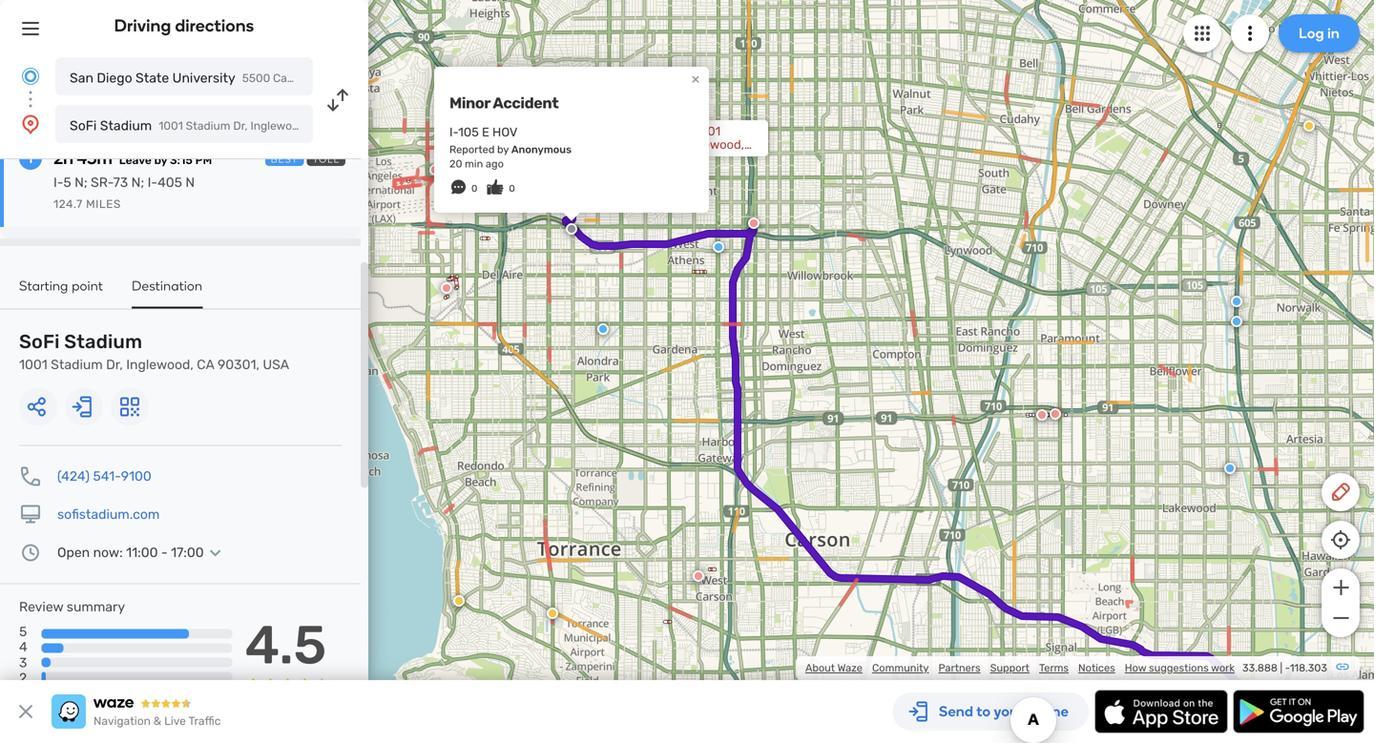 Task type: vqa. For each thing, say whether or not it's contained in the screenshot.
'Angeles,' inside Dodger Stadium 1000 Vin Scully Ave, Los Angeles, California, United States
no



Task type: describe. For each thing, give the bounding box(es) containing it.
105
[[459, 125, 479, 140]]

point
[[72, 278, 103, 294]]

3
[[19, 655, 27, 671]]

how suggestions work link
[[1125, 662, 1235, 675]]

1 horizontal spatial usa
[[368, 119, 390, 133]]

1 horizontal spatial road closed image
[[748, 218, 760, 229]]

usa inside the 'sofi stadium, 1001 stadium dr, inglewood, ca 90301, usa'
[[673, 151, 698, 166]]

1 vertical spatial -
[[1286, 662, 1290, 675]]

0 vertical spatial dr,
[[233, 119, 248, 133]]

suggestions
[[1149, 662, 1209, 675]]

(424) 541-9100 link
[[57, 469, 152, 485]]

0 vertical spatial -
[[161, 545, 168, 561]]

2
[[19, 671, 27, 686]]

1 horizontal spatial i-
[[148, 175, 158, 190]]

2 n; from the left
[[131, 175, 144, 190]]

1 horizontal spatial 1001
[[159, 119, 183, 133]]

33.888
[[1243, 662, 1278, 675]]

stadium up 2h 45m leave by 3:15 pm
[[100, 118, 152, 134]]

terms
[[1040, 662, 1069, 675]]

about
[[806, 662, 835, 675]]

0 horizontal spatial usa
[[263, 357, 289, 373]]

inglewood, inside the 'sofi stadium, 1001 stadium dr, inglewood, ca 90301, usa'
[[682, 137, 745, 152]]

terms link
[[1040, 662, 1069, 675]]

sr-
[[91, 175, 113, 190]]

i- for 105
[[450, 125, 459, 140]]

sofi inside the 'sofi stadium, 1001 stadium dr, inglewood, ca 90301, usa'
[[612, 124, 637, 139]]

directions
[[175, 15, 254, 36]]

124.7
[[53, 198, 83, 211]]

11:00
[[126, 545, 158, 561]]

1 horizontal spatial sofi
[[70, 118, 97, 134]]

118.303
[[1290, 662, 1328, 675]]

ca inside the 'sofi stadium, 1001 stadium dr, inglewood, ca 90301, usa'
[[612, 151, 628, 166]]

1 vertical spatial sofi stadium 1001 stadium dr, inglewood, ca 90301, usa
[[19, 331, 289, 373]]

405
[[158, 175, 182, 190]]

2 vertical spatial ca
[[197, 357, 214, 373]]

zoom in image
[[1329, 577, 1353, 600]]

n
[[186, 175, 195, 190]]

90301, inside the 'sofi stadium, 1001 stadium dr, inglewood, ca 90301, usa'
[[631, 151, 670, 166]]

starting point button
[[19, 278, 103, 307]]

4
[[19, 640, 27, 656]]

0 horizontal spatial 90301,
[[218, 357, 260, 373]]

navigation
[[94, 715, 151, 728]]

i-5 n; sr-73 n; i-405 n 124.7 miles
[[53, 175, 195, 211]]

partners
[[939, 662, 981, 675]]

i- for 5
[[53, 175, 63, 190]]

support
[[991, 662, 1030, 675]]

link image
[[1336, 660, 1351, 675]]

open
[[57, 545, 90, 561]]

by inside 2h 45m leave by 3:15 pm
[[154, 154, 167, 167]]

zoom out image
[[1329, 607, 1353, 630]]

stadium inside the 'sofi stadium, 1001 stadium dr, inglewood, ca 90301, usa'
[[612, 137, 660, 152]]

work
[[1212, 662, 1235, 675]]

ago
[[486, 158, 504, 170]]

university
[[172, 70, 236, 86]]

17:00
[[171, 545, 204, 561]]

0 vertical spatial 90301,
[[329, 119, 365, 133]]

clock image
[[19, 542, 42, 565]]

starting point
[[19, 278, 103, 294]]

0 horizontal spatial hazard image
[[453, 596, 465, 607]]

2h 45m leave by 3:15 pm
[[53, 148, 212, 169]]

minor
[[450, 94, 491, 112]]

summary
[[67, 600, 125, 615]]

review
[[19, 600, 63, 615]]

&
[[154, 715, 161, 728]]

9100
[[121, 469, 152, 485]]

e
[[482, 125, 490, 140]]

(424) 541-9100
[[57, 469, 152, 485]]

541-
[[93, 469, 121, 485]]

min
[[465, 158, 483, 170]]

san diego state university button
[[55, 57, 313, 95]]

sofistadium.com link
[[57, 507, 160, 523]]

5 inside i-5 n; sr-73 n; i-405 n 124.7 miles
[[63, 175, 71, 190]]

0 vertical spatial road closed image
[[430, 164, 441, 176]]

about waze link
[[806, 662, 863, 675]]



Task type: locate. For each thing, give the bounding box(es) containing it.
x image
[[14, 701, 37, 724]]

leave
[[119, 154, 152, 167]]

0 vertical spatial sofi stadium 1001 stadium dr, inglewood, ca 90301, usa
[[70, 118, 390, 134]]

× link
[[687, 70, 705, 88]]

open now: 11:00 - 17:00
[[57, 545, 204, 561]]

0 horizontal spatial inglewood,
[[126, 357, 194, 373]]

sofi stadium 1001 stadium dr, inglewood, ca 90301, usa
[[70, 118, 390, 134], [19, 331, 289, 373]]

inglewood,
[[251, 119, 308, 133], [682, 137, 745, 152], [126, 357, 194, 373]]

stadium down "starting point" button
[[51, 357, 103, 373]]

0 horizontal spatial sofi
[[19, 331, 60, 353]]

dr,
[[233, 119, 248, 133], [663, 137, 679, 152], [106, 357, 123, 373]]

stadium down point at top
[[64, 331, 142, 353]]

0 vertical spatial ca
[[311, 119, 326, 133]]

0 horizontal spatial n;
[[75, 175, 87, 190]]

1 vertical spatial 90301,
[[631, 151, 670, 166]]

0 horizontal spatial by
[[154, 154, 167, 167]]

accident
[[493, 94, 559, 112]]

1 horizontal spatial hazard image
[[1304, 120, 1316, 132]]

live
[[164, 715, 186, 728]]

call image
[[19, 465, 42, 488]]

1 vertical spatial usa
[[673, 151, 698, 166]]

ca right anonymous
[[612, 151, 628, 166]]

police image
[[1232, 316, 1243, 327], [598, 324, 609, 335], [1225, 463, 1236, 474]]

1001 up 3:15
[[159, 119, 183, 133]]

ca
[[311, 119, 326, 133], [612, 151, 628, 166], [197, 357, 214, 373]]

hov
[[493, 125, 518, 140]]

2 0 from the left
[[509, 183, 515, 194]]

ca down the destination "button"
[[197, 357, 214, 373]]

2 horizontal spatial inglewood,
[[682, 137, 745, 152]]

sofistadium.com
[[57, 507, 160, 523]]

hazard image
[[1304, 120, 1316, 132], [453, 596, 465, 607]]

i- up reported
[[450, 125, 459, 140]]

5
[[63, 175, 71, 190], [19, 624, 27, 640]]

road closed image
[[430, 164, 441, 176], [748, 218, 760, 229]]

sofi left stadium,
[[612, 124, 637, 139]]

2 horizontal spatial ca
[[612, 151, 628, 166]]

×
[[692, 70, 700, 88]]

sofi
[[70, 118, 97, 134], [612, 124, 637, 139], [19, 331, 60, 353]]

i-
[[450, 125, 459, 140], [53, 175, 63, 190], [148, 175, 158, 190]]

3:15
[[170, 154, 193, 167]]

diego
[[97, 70, 132, 86]]

n; left sr-
[[75, 175, 87, 190]]

- right "|" on the bottom
[[1286, 662, 1290, 675]]

2 horizontal spatial dr,
[[663, 137, 679, 152]]

0 horizontal spatial ca
[[197, 357, 214, 373]]

0 horizontal spatial 1001
[[19, 357, 48, 373]]

0 horizontal spatial 5
[[19, 624, 27, 640]]

how
[[1125, 662, 1147, 675]]

sofi inside 'sofi stadium 1001 stadium dr, inglewood, ca 90301, usa'
[[19, 331, 60, 353]]

0 vertical spatial inglewood,
[[251, 119, 308, 133]]

0 horizontal spatial 0
[[472, 183, 478, 194]]

driving
[[114, 15, 171, 36]]

1 vertical spatial hazard image
[[453, 596, 465, 607]]

1 horizontal spatial 90301,
[[329, 119, 365, 133]]

2 vertical spatial dr,
[[106, 357, 123, 373]]

inglewood, down the ×
[[682, 137, 745, 152]]

dr, inside the 'sofi stadium, 1001 stadium dr, inglewood, ca 90301, usa'
[[663, 137, 679, 152]]

ca up the toll
[[311, 119, 326, 133]]

by left 3:15
[[154, 154, 167, 167]]

pencil image
[[1330, 481, 1353, 504]]

review summary
[[19, 600, 125, 615]]

n; right 73
[[131, 175, 144, 190]]

traffic
[[189, 715, 221, 728]]

minor accident
[[450, 94, 559, 112]]

destination
[[132, 278, 203, 294]]

5 inside 5 4 3 2
[[19, 624, 27, 640]]

san diego state university
[[70, 70, 236, 86]]

0 down min
[[472, 183, 478, 194]]

0 horizontal spatial -
[[161, 545, 168, 561]]

1 horizontal spatial dr,
[[233, 119, 248, 133]]

0
[[472, 183, 478, 194], [509, 183, 515, 194]]

by inside i-105 e hov reported by anonymous 20 min ago
[[497, 143, 509, 156]]

about waze community partners support terms notices how suggestions work 33.888 | -118.303
[[806, 662, 1328, 675]]

2 horizontal spatial 1001
[[695, 124, 721, 139]]

2 horizontal spatial 90301,
[[631, 151, 670, 166]]

1
[[28, 150, 33, 167]]

police image
[[713, 242, 725, 253], [1232, 296, 1243, 307]]

inglewood, down the destination "button"
[[126, 357, 194, 373]]

|
[[1281, 662, 1283, 675]]

i- down leave
[[148, 175, 158, 190]]

inglewood, up best in the left of the page
[[251, 119, 308, 133]]

by
[[497, 143, 509, 156], [154, 154, 167, 167]]

partners link
[[939, 662, 981, 675]]

0 horizontal spatial dr,
[[106, 357, 123, 373]]

1 horizontal spatial -
[[1286, 662, 1290, 675]]

1001 down "starting point" button
[[19, 357, 48, 373]]

1 horizontal spatial police image
[[1232, 296, 1243, 307]]

san
[[70, 70, 93, 86]]

2 vertical spatial inglewood,
[[126, 357, 194, 373]]

1 horizontal spatial n;
[[131, 175, 144, 190]]

90301,
[[329, 119, 365, 133], [631, 151, 670, 166], [218, 357, 260, 373]]

sofi stadium, 1001 stadium dr, inglewood, ca 90301, usa
[[612, 124, 745, 166]]

community link
[[873, 662, 929, 675]]

by up the ago
[[497, 143, 509, 156]]

community
[[873, 662, 929, 675]]

road closed image
[[441, 283, 453, 294], [1050, 409, 1062, 420], [1037, 410, 1048, 421], [693, 571, 705, 582]]

2 horizontal spatial i-
[[450, 125, 459, 140]]

best
[[271, 154, 298, 165]]

stadium right anonymous
[[612, 137, 660, 152]]

45m
[[77, 148, 112, 169]]

1 vertical spatial dr,
[[663, 137, 679, 152]]

1001 right stadium,
[[695, 124, 721, 139]]

1001 inside the 'sofi stadium, 1001 stadium dr, inglewood, ca 90301, usa'
[[695, 124, 721, 139]]

navigation & live traffic
[[94, 715, 221, 728]]

chevron down image
[[204, 546, 227, 561]]

destination button
[[132, 278, 203, 309]]

i-105 e hov reported by anonymous 20 min ago
[[450, 125, 572, 170]]

0 horizontal spatial i-
[[53, 175, 63, 190]]

hazard image
[[547, 608, 558, 620]]

-
[[161, 545, 168, 561], [1286, 662, 1290, 675]]

1001
[[159, 119, 183, 133], [695, 124, 721, 139], [19, 357, 48, 373]]

1 vertical spatial 5
[[19, 624, 27, 640]]

1 vertical spatial police image
[[1232, 296, 1243, 307]]

sofi stadium 1001 stadium dr, inglewood, ca 90301, usa down the destination "button"
[[19, 331, 289, 373]]

open now: 11:00 - 17:00 button
[[57, 545, 227, 561]]

2h
[[53, 148, 73, 169]]

sofi up the 45m
[[70, 118, 97, 134]]

2 horizontal spatial sofi
[[612, 124, 637, 139]]

0 vertical spatial 5
[[63, 175, 71, 190]]

1 horizontal spatial inglewood,
[[251, 119, 308, 133]]

pm
[[195, 154, 212, 167]]

0 down i-105 e hov reported by anonymous 20 min ago
[[509, 183, 515, 194]]

5 4 3 2
[[19, 624, 27, 686]]

2 vertical spatial usa
[[263, 357, 289, 373]]

0 vertical spatial hazard image
[[1304, 120, 1316, 132]]

location image
[[19, 113, 42, 136]]

miles
[[86, 198, 121, 211]]

1 vertical spatial ca
[[612, 151, 628, 166]]

notices
[[1079, 662, 1116, 675]]

sofi down "starting point" button
[[19, 331, 60, 353]]

i- up the 124.7
[[53, 175, 63, 190]]

notices link
[[1079, 662, 1116, 675]]

stadium,
[[640, 124, 692, 139]]

0 horizontal spatial police image
[[713, 242, 725, 253]]

waze
[[838, 662, 863, 675]]

reported
[[450, 143, 495, 156]]

1 horizontal spatial ca
[[311, 119, 326, 133]]

now:
[[93, 545, 123, 561]]

anonymous
[[512, 143, 572, 156]]

driving directions
[[114, 15, 254, 36]]

toll
[[313, 154, 340, 165]]

1 horizontal spatial 0
[[509, 183, 515, 194]]

5 up 3
[[19, 624, 27, 640]]

i- inside i-105 e hov reported by anonymous 20 min ago
[[450, 125, 459, 140]]

usa
[[368, 119, 390, 133], [673, 151, 698, 166], [263, 357, 289, 373]]

1 n; from the left
[[75, 175, 87, 190]]

1 horizontal spatial 5
[[63, 175, 71, 190]]

n;
[[75, 175, 87, 190], [131, 175, 144, 190]]

starting
[[19, 278, 68, 294]]

2 horizontal spatial usa
[[673, 151, 698, 166]]

1 vertical spatial road closed image
[[748, 218, 760, 229]]

2 vertical spatial 90301,
[[218, 357, 260, 373]]

support link
[[991, 662, 1030, 675]]

state
[[136, 70, 169, 86]]

- right 11:00
[[161, 545, 168, 561]]

73
[[113, 175, 128, 190]]

stadium up pm
[[186, 119, 230, 133]]

1 horizontal spatial by
[[497, 143, 509, 156]]

(424)
[[57, 469, 90, 485]]

1 vertical spatial inglewood,
[[682, 137, 745, 152]]

current location image
[[19, 65, 42, 88]]

0 horizontal spatial road closed image
[[430, 164, 441, 176]]

5 up the 124.7
[[63, 175, 71, 190]]

sofi stadium 1001 stadium dr, inglewood, ca 90301, usa up pm
[[70, 118, 390, 134]]

computer image
[[19, 504, 42, 527]]

0 vertical spatial usa
[[368, 119, 390, 133]]

20
[[450, 158, 462, 170]]

stadium
[[100, 118, 152, 134], [186, 119, 230, 133], [612, 137, 660, 152], [64, 331, 142, 353], [51, 357, 103, 373]]

1 0 from the left
[[472, 183, 478, 194]]

0 vertical spatial police image
[[713, 242, 725, 253]]

4.5
[[245, 614, 327, 677]]



